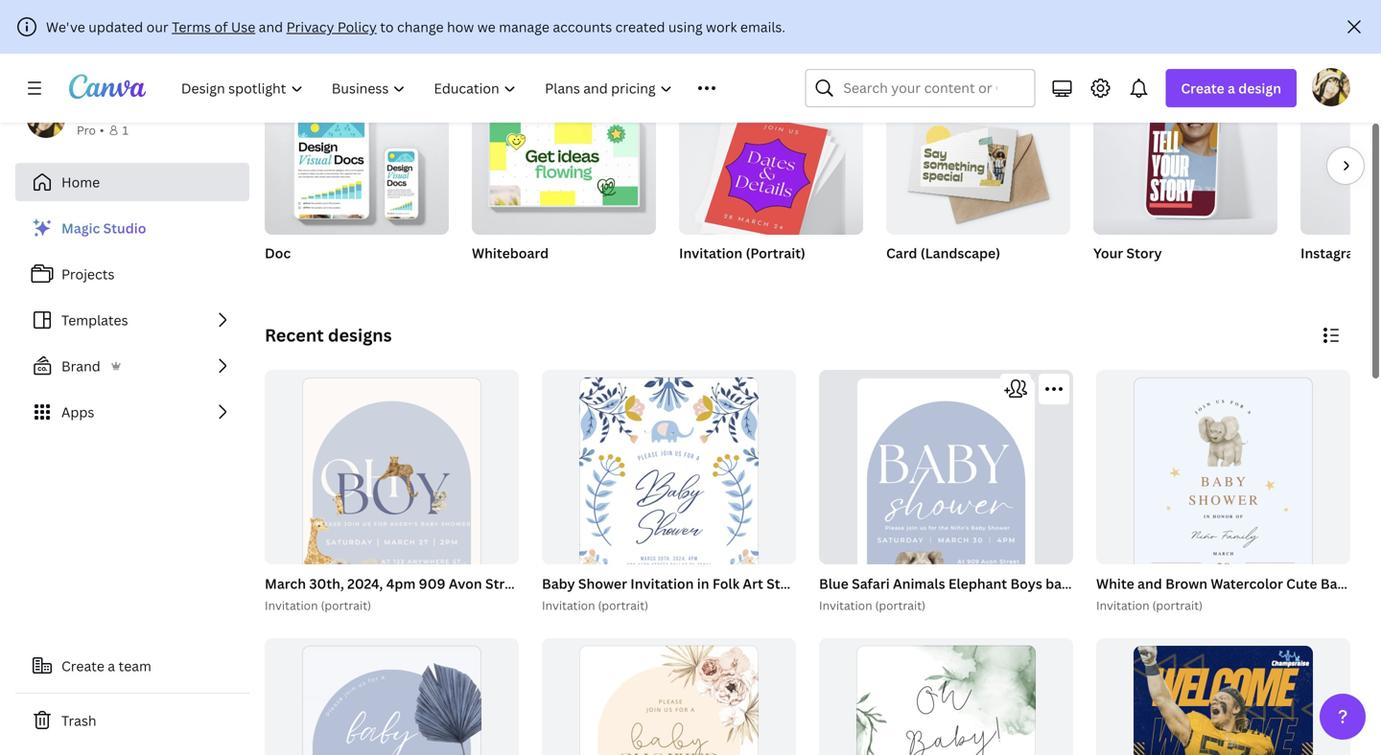 Task type: locate. For each thing, give the bounding box(es) containing it.
blue
[[819, 575, 849, 593]]

blue safari animals elephant boys baby shower invite button
[[819, 572, 1170, 596]]

1080 left ×
[[1301, 269, 1330, 285]]

using
[[669, 18, 703, 36]]

magic studio
[[61, 219, 146, 237]]

designs
[[328, 324, 392, 347]]

created
[[616, 18, 665, 36]]

invitation down blue in the right bottom of the page
[[819, 598, 873, 614]]

1 1080 from the left
[[1301, 269, 1330, 285]]

px
[[1373, 269, 1381, 285]]

(portrait) inside 'baby shower invitation in folk art style invitation (portrait)'
[[598, 598, 649, 614]]

white and brown watercolor cute baby sho button
[[1097, 572, 1381, 596]]

2 baby from the left
[[1321, 575, 1354, 593]]

stephanie aranda image
[[1312, 68, 1351, 106]]

0 horizontal spatial baby
[[542, 575, 575, 593]]

baby shower invitation in folk art style button
[[542, 572, 800, 596]]

(portrait) down 2024,
[[321, 598, 371, 614]]

and right white
[[1138, 575, 1163, 593]]

march 30th, 2024, 4pm 909 avon street dallas tx 75211 invitation (portrait)
[[265, 575, 629, 614]]

manage
[[499, 18, 550, 36]]

2 (portrait) from the left
[[598, 598, 649, 614]]

create inside dropdown button
[[1181, 79, 1225, 97]]

0 vertical spatial to
[[380, 18, 394, 36]]

work
[[706, 18, 737, 36]]

whiteboard group
[[472, 97, 656, 287]]

2 1080 from the left
[[1341, 269, 1370, 285]]

doc
[[265, 244, 291, 262]]

1 horizontal spatial and
[[1138, 575, 1163, 593]]

create left design in the top right of the page
[[1181, 79, 1225, 97]]

top level navigation element
[[169, 69, 759, 107], [169, 69, 759, 107]]

a
[[1228, 79, 1236, 97], [108, 658, 115, 676]]

blue safari animals elephant boys baby shower invite invitation (portrait)
[[819, 575, 1170, 614]]

1 horizontal spatial baby
[[1321, 575, 1354, 593]]

group
[[1094, 85, 1278, 235], [265, 97, 449, 235], [472, 97, 656, 235], [679, 97, 863, 241], [886, 97, 1071, 235], [1301, 97, 1381, 235], [265, 370, 519, 628], [542, 370, 796, 629], [819, 370, 1074, 628], [1097, 370, 1351, 629], [265, 639, 519, 756], [542, 639, 796, 756], [819, 639, 1074, 756], [1097, 639, 1351, 756]]

invitation
[[679, 244, 743, 262], [631, 575, 694, 593], [265, 598, 318, 614], [542, 598, 595, 614], [819, 598, 873, 614], [1097, 598, 1150, 614]]

(portrait) inside march 30th, 2024, 4pm 909 avon street dallas tx 75211 invitation (portrait)
[[321, 598, 371, 614]]

home
[[61, 173, 100, 191]]

invitation left (portrait)
[[679, 244, 743, 262]]

1 (portrait) from the left
[[321, 598, 371, 614]]

march 30th, 2024, 4pm 909 avon street dallas tx 75211 button
[[265, 572, 629, 596]]

templates link
[[15, 301, 249, 340]]

75211
[[592, 575, 629, 593]]

invitation (portrait) group
[[679, 97, 863, 287]]

elephant
[[949, 575, 1007, 593]]

street
[[485, 575, 526, 593]]

909
[[419, 575, 446, 593]]

to right policy
[[380, 18, 394, 36]]

use
[[231, 18, 255, 36]]

to
[[380, 18, 394, 36], [399, 58, 417, 82]]

3 (portrait) from the left
[[875, 598, 926, 614]]

templates
[[61, 311, 128, 330]]

create a design
[[1181, 79, 1282, 97]]

1 horizontal spatial a
[[1228, 79, 1236, 97]]

invitation down white
[[1097, 598, 1150, 614]]

pro
[[77, 122, 96, 138]]

(portrait) down animals at right bottom
[[875, 598, 926, 614]]

a inside create a design dropdown button
[[1228, 79, 1236, 97]]

0 horizontal spatial a
[[108, 658, 115, 676]]

1 horizontal spatial 1080
[[1341, 269, 1370, 285]]

dallas
[[529, 575, 569, 593]]

0 vertical spatial create
[[1181, 79, 1225, 97]]

instagram po 1080 × 1080 px
[[1301, 244, 1381, 285]]

1 horizontal spatial to
[[399, 58, 417, 82]]

0 horizontal spatial create
[[61, 658, 104, 676]]

and
[[259, 18, 283, 36], [1138, 575, 1163, 593]]

march 30th, 2024, 4pm 909 avon street dallas tx 75211 group
[[261, 370, 629, 628]]

shower
[[578, 575, 627, 593]]

•
[[100, 122, 104, 138]]

invite
[[1132, 575, 1170, 593]]

4pm
[[386, 575, 416, 593]]

(portrait)
[[321, 598, 371, 614], [598, 598, 649, 614], [875, 598, 926, 614], [1153, 598, 1203, 614]]

and right use
[[259, 18, 283, 36]]

baby left shower
[[542, 575, 575, 593]]

create inside button
[[61, 658, 104, 676]]

design
[[1239, 79, 1282, 97]]

magic
[[61, 219, 100, 237]]

invitation down the march
[[265, 598, 318, 614]]

baby
[[542, 575, 575, 593], [1321, 575, 1354, 593]]

1 horizontal spatial create
[[1181, 79, 1225, 97]]

we
[[477, 18, 496, 36]]

policy
[[338, 18, 377, 36]]

4 (portrait) from the left
[[1153, 598, 1203, 614]]

1080 right ×
[[1341, 269, 1370, 285]]

a left team on the left bottom of page
[[108, 658, 115, 676]]

1 vertical spatial and
[[1138, 575, 1163, 593]]

a left design in the top right of the page
[[1228, 79, 1236, 97]]

sho
[[1357, 575, 1381, 593]]

×
[[1333, 269, 1338, 285]]

cute
[[1287, 575, 1318, 593]]

invitation inside white and brown watercolor cute baby sho invitation (portrait)
[[1097, 598, 1150, 614]]

invitation inside blue safari animals elephant boys baby shower invite invitation (portrait)
[[819, 598, 873, 614]]

baby shower invitation in folk art style group
[[538, 370, 800, 629]]

1 vertical spatial create
[[61, 658, 104, 676]]

invitation left in
[[631, 575, 694, 593]]

create a team button
[[15, 648, 249, 686]]

(portrait) down the 75211 on the left of the page
[[598, 598, 649, 614]]

card (landscape)
[[886, 244, 1001, 262]]

0 horizontal spatial and
[[259, 18, 283, 36]]

list
[[15, 209, 249, 432]]

emails.
[[741, 18, 786, 36]]

0 vertical spatial a
[[1228, 79, 1236, 97]]

projects link
[[15, 255, 249, 294]]

create
[[1181, 79, 1225, 97], [61, 658, 104, 676]]

1 vertical spatial a
[[108, 658, 115, 676]]

(landscape)
[[921, 244, 1001, 262]]

0 horizontal spatial 1080
[[1301, 269, 1330, 285]]

None search field
[[805, 69, 1035, 107]]

1 baby from the left
[[542, 575, 575, 593]]

avon
[[449, 575, 482, 593]]

(portrait) down brown
[[1153, 598, 1203, 614]]

a for team
[[108, 658, 115, 676]]

baby inside 'baby shower invitation in folk art style invitation (portrait)'
[[542, 575, 575, 593]]

style
[[767, 575, 800, 593]]

brown
[[1166, 575, 1208, 593]]

(portrait) inside white and brown watercolor cute baby sho invitation (portrait)
[[1153, 598, 1203, 614]]

baby shower invitation in folk art style invitation (portrait)
[[542, 575, 800, 614]]

create left team on the left bottom of page
[[61, 658, 104, 676]]

brand
[[61, 357, 101, 376]]

baby left sho at the bottom right of page
[[1321, 575, 1354, 593]]

to left try... at the left top of page
[[399, 58, 417, 82]]

po
[[1370, 244, 1381, 262]]

a inside create a team button
[[108, 658, 115, 676]]

invitation inside march 30th, 2024, 4pm 909 avon street dallas tx 75211 invitation (portrait)
[[265, 598, 318, 614]]

Search search field
[[844, 70, 997, 106]]



Task type: vqa. For each thing, say whether or not it's contained in the screenshot.
list
yes



Task type: describe. For each thing, give the bounding box(es) containing it.
1 vertical spatial to
[[399, 58, 417, 82]]

your story group
[[1094, 85, 1278, 287]]

create a team
[[61, 658, 151, 676]]

projects
[[61, 265, 115, 283]]

how
[[447, 18, 474, 36]]

want
[[353, 58, 395, 82]]

our
[[146, 18, 169, 36]]

in
[[697, 575, 709, 593]]

folk
[[713, 575, 740, 593]]

team
[[119, 658, 151, 676]]

create for create a design
[[1181, 79, 1225, 97]]

invitation (portrait)
[[679, 244, 806, 262]]

blue safari animals elephant boys baby shower invite group
[[815, 370, 1170, 628]]

art
[[743, 575, 764, 593]]

terms
[[172, 18, 211, 36]]

your story
[[1094, 244, 1162, 262]]

baby
[[1046, 575, 1078, 593]]

shower
[[1081, 575, 1129, 593]]

a for design
[[1228, 79, 1236, 97]]

pro •
[[77, 122, 104, 138]]

card
[[886, 244, 918, 262]]

terms of use link
[[172, 18, 255, 36]]

invitation inside group
[[679, 244, 743, 262]]

your
[[1094, 244, 1124, 262]]

recent
[[265, 324, 324, 347]]

privacy policy link
[[286, 18, 377, 36]]

safari
[[852, 575, 890, 593]]

invitation down tx
[[542, 598, 595, 614]]

white and brown watercolor cute baby shower invitation group
[[1093, 370, 1381, 629]]

tx
[[573, 575, 589, 593]]

updated
[[89, 18, 143, 36]]

apps link
[[15, 393, 249, 432]]

(portrait) inside blue safari animals elephant boys baby shower invite invitation (portrait)
[[875, 598, 926, 614]]

we've updated our terms of use and privacy policy to change how we manage accounts created using work emails.
[[46, 18, 786, 36]]

try...
[[421, 58, 458, 82]]

home link
[[15, 163, 249, 201]]

1080 × 1080 px button
[[1301, 268, 1381, 287]]

march
[[265, 575, 306, 593]]

you might want to try...
[[265, 58, 458, 82]]

0 vertical spatial and
[[259, 18, 283, 36]]

recent designs
[[265, 324, 392, 347]]

brand link
[[15, 347, 249, 386]]

watercolor
[[1211, 575, 1283, 593]]

2024,
[[347, 575, 383, 593]]

you
[[265, 58, 296, 82]]

(portrait)
[[746, 244, 806, 262]]

trash
[[61, 712, 97, 731]]

baby inside white and brown watercolor cute baby sho invitation (portrait)
[[1321, 575, 1354, 593]]

magic studio link
[[15, 209, 249, 248]]

create a design button
[[1166, 69, 1297, 107]]

privacy
[[286, 18, 334, 36]]

white
[[1097, 575, 1135, 593]]

doc group
[[265, 97, 449, 287]]

0 horizontal spatial to
[[380, 18, 394, 36]]

and inside white and brown watercolor cute baby sho invitation (portrait)
[[1138, 575, 1163, 593]]

story
[[1127, 244, 1162, 262]]

whiteboard
[[472, 244, 549, 262]]

we've
[[46, 18, 85, 36]]

might
[[300, 58, 349, 82]]

card (landscape) group
[[886, 97, 1071, 287]]

instagram post (square) group
[[1301, 97, 1381, 287]]

instagram
[[1301, 244, 1366, 262]]

animals
[[893, 575, 945, 593]]

boys
[[1011, 575, 1043, 593]]

create for create a team
[[61, 658, 104, 676]]

white and brown watercolor cute baby sho invitation (portrait)
[[1097, 575, 1381, 614]]

apps
[[61, 403, 94, 422]]

studio
[[103, 219, 146, 237]]

change
[[397, 18, 444, 36]]

accounts
[[553, 18, 612, 36]]

1
[[122, 122, 128, 138]]

30th,
[[309, 575, 344, 593]]

trash link
[[15, 702, 249, 741]]

list containing magic studio
[[15, 209, 249, 432]]

of
[[214, 18, 228, 36]]



